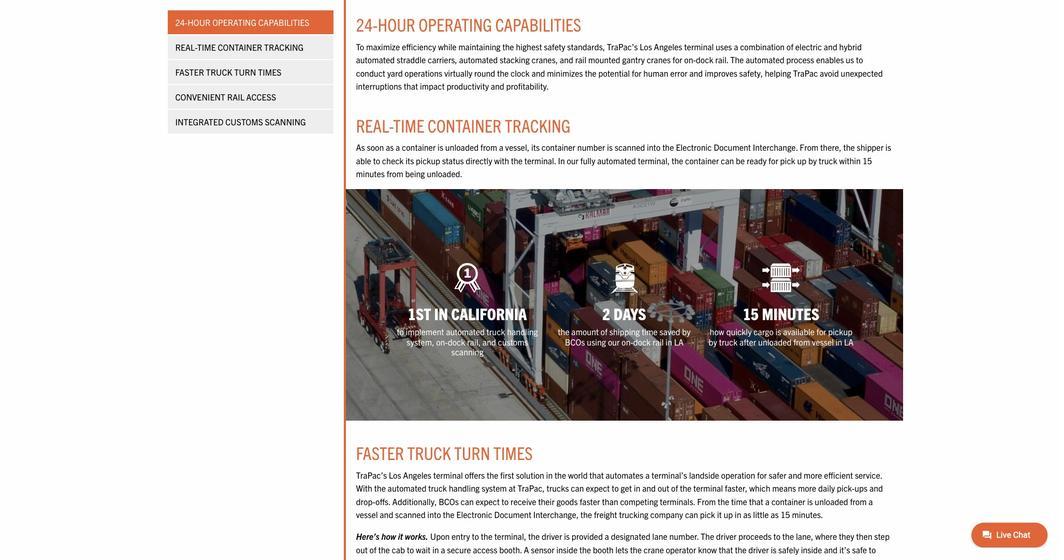 Task type: locate. For each thing, give the bounding box(es) containing it.
convenient rail access
[[175, 92, 276, 102]]

1 horizontal spatial how
[[710, 327, 725, 337]]

truck inside as soon as a container is unloaded from a vessel, its container number is scanned into the electronic document interchange. from there, the shipper is able to check its pickup status directly with the terminal. in our fully automated terminal, the container can be ready for pick up by truck within 15 minutes from being unloaded.
[[819, 155, 838, 166]]

0 horizontal spatial faster
[[175, 67, 204, 77]]

1 vertical spatial los
[[389, 470, 401, 480]]

0 vertical spatial real-
[[175, 42, 197, 52]]

is right cargo
[[776, 327, 782, 337]]

landside
[[689, 470, 720, 480]]

1 horizontal spatial its
[[531, 142, 540, 152]]

1 horizontal spatial out
[[658, 483, 670, 493]]

truck up additionally,
[[407, 442, 451, 464]]

interchange.
[[753, 142, 798, 152]]

0 horizontal spatial angeles
[[403, 470, 432, 480]]

1 vertical spatial angeles
[[403, 470, 432, 480]]

1 horizontal spatial pick
[[781, 155, 796, 166]]

1 vertical spatial the
[[701, 531, 715, 541]]

in inside 2 days the amount of shipping time saved by bcos using our on-dock rail in la
[[666, 337, 672, 347]]

0 horizontal spatial scanned
[[395, 510, 426, 520]]

0 vertical spatial our
[[567, 155, 579, 166]]

up inside trapac's los angeles terminal offers the first solution in the world that automates a terminal's landside operation for safer and more efficient service. with the automated truck handling system at trapac, trucks can expect to get in and out of the terminal faster, which means more daily pick-ups and drop-offs. additionally, bcos can expect to receive their goods faster than competing terminals. from the time that a container is unloaded from a vessel and scanned into the electronic document interchange, the freight trucking company can pick it up in as little as 15 minutes.
[[724, 510, 733, 520]]

out inside upon entry to the terminal, the driver is provided a designated lane number. the driver proceeds to the lane, where they then step out of the cab to wait in a secure access booth. a sensor inside the booth lets the crane operator know that the driver is safely inside and it's safe to proceed.
[[356, 544, 368, 555]]

is inside 15 minutes how quickly cargo is available for pickup by truck after unloaded from vessel in la
[[776, 327, 782, 337]]

handling down california
[[507, 327, 538, 337]]

0 vertical spatial from
[[800, 142, 819, 152]]

1 vertical spatial handling
[[449, 483, 480, 493]]

how up cab
[[382, 531, 396, 541]]

the up know
[[701, 531, 715, 541]]

real-time container tracking
[[175, 42, 304, 52], [356, 114, 571, 136]]

0 horizontal spatial rail
[[575, 55, 587, 65]]

1 vertical spatial unloaded
[[759, 337, 792, 347]]

by inside 15 minutes how quickly cargo is available for pickup by truck after unloaded from vessel in la
[[709, 337, 717, 347]]

truck inside 15 minutes how quickly cargo is available for pickup by truck after unloaded from vessel in la
[[719, 337, 738, 347]]

of inside upon entry to the terminal, the driver is provided a designated lane number. the driver proceeds to the lane, where they then step out of the cab to wait in a secure access booth. a sensor inside the booth lets the crane operator know that the driver is safely inside and it's safe to proceed.
[[370, 544, 377, 555]]

0 vertical spatial pick
[[781, 155, 796, 166]]

of up terminals.
[[671, 483, 678, 493]]

1 vertical spatial times
[[494, 442, 533, 464]]

and inside 1st in california to implement automated truck handling system, on-dock rail, and customs scanning
[[483, 337, 496, 347]]

and inside upon entry to the terminal, the driver is provided a designated lane number. the driver proceeds to the lane, where they then step out of the cab to wait in a secure access booth. a sensor inside the booth lets the crane operator know that the driver is safely inside and it's safe to proceed.
[[824, 544, 838, 555]]

and down cranes,
[[532, 68, 545, 78]]

interruptions
[[356, 81, 402, 91]]

1 vertical spatial vessel
[[356, 510, 378, 520]]

1 vertical spatial time
[[732, 496, 747, 507]]

rail down "standards,"
[[575, 55, 587, 65]]

capabilities up the real-time container tracking link
[[258, 17, 310, 27]]

1 horizontal spatial handling
[[507, 327, 538, 337]]

in right the available
[[836, 337, 843, 347]]

real- up "soon"
[[356, 114, 393, 136]]

15
[[863, 155, 872, 166], [743, 303, 759, 323], [781, 510, 790, 520]]

1 horizontal spatial bcos
[[565, 337, 585, 347]]

dock
[[696, 55, 714, 65], [448, 337, 465, 347], [634, 337, 651, 347]]

trapac's up the gantry at the top right
[[607, 41, 638, 52]]

with
[[356, 483, 372, 493]]

2 horizontal spatial 15
[[863, 155, 872, 166]]

0 horizontal spatial truck
[[206, 67, 232, 77]]

0 horizontal spatial vessel
[[356, 510, 378, 520]]

check
[[382, 155, 404, 166]]

for inside as soon as a container is unloaded from a vessel, its container number is scanned into the electronic document interchange. from there, the shipper is able to check its pickup status directly with the terminal. in our fully automated terminal, the container can be ready for pick up by truck within 15 minutes from being unloaded.
[[769, 155, 779, 166]]

the
[[731, 55, 744, 65], [701, 531, 715, 541]]

mounted
[[589, 55, 621, 65]]

minutes
[[762, 303, 820, 323]]

capabilities up highest
[[496, 13, 582, 35]]

tracking
[[264, 42, 304, 52], [505, 114, 571, 136]]

1 vertical spatial bcos
[[439, 496, 459, 507]]

scanned
[[615, 142, 645, 152], [395, 510, 426, 520]]

from down ups
[[850, 496, 867, 507]]

inside down provided
[[557, 544, 578, 555]]

amount
[[572, 327, 599, 337]]

operating up the real-time container tracking link
[[212, 17, 257, 27]]

pickup inside 15 minutes how quickly cargo is available for pickup by truck after unloaded from vessel in la
[[829, 327, 853, 337]]

1 horizontal spatial la
[[845, 337, 854, 347]]

15 left minutes.
[[781, 510, 790, 520]]

24-hour operating capabilities
[[356, 13, 582, 35], [175, 17, 310, 27]]

efficiency
[[402, 41, 436, 52]]

for down the gantry at the top right
[[632, 68, 642, 78]]

fully
[[581, 155, 596, 166]]

truck inside 1st in california to implement automated truck handling system, on-dock rail, and customs scanning
[[487, 327, 505, 337]]

1 la from the left
[[674, 337, 684, 347]]

enables
[[816, 55, 844, 65]]

dock left rail,
[[448, 337, 465, 347]]

0 horizontal spatial terminal,
[[495, 531, 527, 541]]

out inside trapac's los angeles terminal offers the first solution in the world that automates a terminal's landside operation for safer and more efficient service. with the automated truck handling system at trapac, trucks can expect to get in and out of the terminal faster, which means more daily pick-ups and drop-offs. additionally, bcos can expect to receive their goods faster than competing terminals. from the time that a container is unloaded from a vessel and scanned into the electronic document interchange, the freight trucking company can pick it up in as little as 15 minutes.
[[658, 483, 670, 493]]

as inside as soon as a container is unloaded from a vessel, its container number is scanned into the electronic document interchange. from there, the shipper is able to check its pickup status directly with the terminal. in our fully automated terminal, the container can be ready for pick up by truck within 15 minutes from being unloaded.
[[386, 142, 394, 152]]

up down faster,
[[724, 510, 733, 520]]

0 vertical spatial terminal,
[[638, 155, 670, 166]]

driver up sensor
[[542, 531, 562, 541]]

able
[[356, 155, 371, 166]]

0 horizontal spatial it
[[398, 531, 403, 541]]

pick inside as soon as a container is unloaded from a vessel, its container number is scanned into the electronic document interchange. from there, the shipper is able to check its pickup status directly with the terminal. in our fully automated terminal, the container can be ready for pick up by truck within 15 minutes from being unloaded.
[[781, 155, 796, 166]]

to down system
[[502, 496, 509, 507]]

it
[[717, 510, 722, 520], [398, 531, 403, 541]]

in right wait
[[433, 544, 439, 555]]

0 horizontal spatial 24-
[[175, 17, 188, 27]]

1 horizontal spatial terminal,
[[638, 155, 670, 166]]

electronic inside as soon as a container is unloaded from a vessel, its container number is scanned into the electronic document interchange. from there, the shipper is able to check its pickup status directly with the terminal. in our fully automated terminal, the container can be ready for pick up by truck within 15 minutes from being unloaded.
[[676, 142, 712, 152]]

is left safely
[[771, 544, 777, 555]]

2 vertical spatial 15
[[781, 510, 790, 520]]

after
[[740, 337, 757, 347]]

angeles inside to maximize efficiency while maintaining the highest safety standards, trapac's los angeles terminal uses a combination of electric and hybrid automated straddle carriers, automated stacking cranes, and rail mounted gantry cranes for on-dock rail. the automated process enables us to conduct yard operations virtually round the clock and minimizes the potential for human error and improves safety, helping trapac avoid unexpected interruptions that impact productivity and profitability.
[[654, 41, 683, 52]]

to inside to maximize efficiency while maintaining the highest safety standards, trapac's los angeles terminal uses a combination of electric and hybrid automated straddle carriers, automated stacking cranes, and rail mounted gantry cranes for on-dock rail. the automated process enables us to conduct yard operations virtually round the clock and minimizes the potential for human error and improves safety, helping trapac avoid unexpected interruptions that impact productivity and profitability.
[[856, 55, 863, 65]]

unloaded inside as soon as a container is unloaded from a vessel, its container number is scanned into the electronic document interchange. from there, the shipper is able to check its pickup status directly with the terminal. in our fully automated terminal, the container can be ready for pick up by truck within 15 minutes from being unloaded.
[[445, 142, 479, 152]]

than
[[602, 496, 618, 507]]

access
[[473, 544, 498, 555]]

our right using
[[608, 337, 620, 347]]

0 vertical spatial how
[[710, 327, 725, 337]]

0 horizontal spatial as
[[386, 142, 394, 152]]

2 horizontal spatial by
[[809, 155, 817, 166]]

1 vertical spatial pick
[[700, 510, 715, 520]]

0 horizontal spatial 15
[[743, 303, 759, 323]]

0 vertical spatial it
[[717, 510, 722, 520]]

1 horizontal spatial unloaded
[[759, 337, 792, 347]]

0 vertical spatial out
[[658, 483, 670, 493]]

carriers,
[[428, 55, 457, 65]]

document down receive
[[494, 510, 532, 520]]

while
[[438, 41, 457, 52]]

pick-
[[837, 483, 855, 493]]

0 vertical spatial times
[[258, 67, 282, 77]]

in
[[434, 303, 448, 323], [666, 337, 672, 347], [836, 337, 843, 347], [546, 470, 553, 480], [634, 483, 641, 493], [735, 510, 742, 520], [433, 544, 439, 555]]

truck left after
[[719, 337, 738, 347]]

1 horizontal spatial by
[[709, 337, 717, 347]]

on- right system,
[[436, 337, 448, 347]]

1 horizontal spatial from
[[800, 142, 819, 152]]

0 vertical spatial los
[[640, 41, 652, 52]]

1 horizontal spatial rail
[[653, 337, 664, 347]]

1 vertical spatial up
[[724, 510, 733, 520]]

1 vertical spatial container
[[428, 114, 502, 136]]

terminal, inside as soon as a container is unloaded from a vessel, its container number is scanned into the electronic document interchange. from there, the shipper is able to check its pickup status directly with the terminal. in our fully automated terminal, the container can be ready for pick up by truck within 15 minutes from being unloaded.
[[638, 155, 670, 166]]

2 la from the left
[[845, 337, 854, 347]]

faster truck turn times up convenient rail access
[[175, 67, 282, 77]]

how left quickly
[[710, 327, 725, 337]]

to up safely
[[774, 531, 781, 541]]

is up minutes.
[[808, 496, 813, 507]]

time up convenient
[[197, 42, 216, 52]]

customs
[[226, 117, 263, 127]]

and up means
[[789, 470, 802, 480]]

faster truck turn times
[[175, 67, 282, 77], [356, 442, 533, 464]]

rail
[[227, 92, 245, 102]]

la inside 2 days the amount of shipping time saved by bcos using our on-dock rail in la
[[674, 337, 684, 347]]

in left little
[[735, 510, 742, 520]]

faster,
[[725, 483, 748, 493]]

truck up convenient rail access
[[206, 67, 232, 77]]

15 inside as soon as a container is unloaded from a vessel, its container number is scanned into the electronic document interchange. from there, the shipper is able to check its pickup status directly with the terminal. in our fully automated terminal, the container can be ready for pick up by truck within 15 minutes from being unloaded.
[[863, 155, 872, 166]]

los up offs.
[[389, 470, 401, 480]]

time up check
[[393, 114, 425, 136]]

automated down number
[[597, 155, 636, 166]]

for right the available
[[817, 327, 827, 337]]

as up check
[[386, 142, 394, 152]]

our
[[567, 155, 579, 166], [608, 337, 620, 347]]

unloaded up "status"
[[445, 142, 479, 152]]

0 horizontal spatial electronic
[[457, 510, 493, 520]]

angeles up cranes
[[654, 41, 683, 52]]

los up the gantry at the top right
[[640, 41, 652, 52]]

0 vertical spatial trapac's
[[607, 41, 638, 52]]

here's how it works.
[[356, 531, 429, 541]]

0 horizontal spatial pick
[[700, 510, 715, 520]]

0 vertical spatial electronic
[[676, 142, 712, 152]]

truck down there,
[[819, 155, 838, 166]]

time down faster,
[[732, 496, 747, 507]]

booth
[[593, 544, 614, 555]]

up down interchange.
[[798, 155, 807, 166]]

automated down maintaining
[[459, 55, 498, 65]]

tracking up vessel,
[[505, 114, 571, 136]]

and left it's
[[824, 544, 838, 555]]

a left terminal's on the right bottom of the page
[[646, 470, 650, 480]]

scanned right number
[[615, 142, 645, 152]]

our inside 2 days the amount of shipping time saved by bcos using our on-dock rail in la
[[608, 337, 620, 347]]

inside down lane,
[[801, 544, 823, 555]]

1 horizontal spatial vessel
[[812, 337, 834, 347]]

that right world
[[590, 470, 604, 480]]

ups
[[855, 483, 868, 493]]

at
[[509, 483, 516, 493]]

is right number
[[607, 142, 613, 152]]

pickup inside as soon as a container is unloaded from a vessel, its container number is scanned into the electronic document interchange. from there, the shipper is able to check its pickup status directly with the terminal. in our fully automated terminal, the container can be ready for pick up by truck within 15 minutes from being unloaded.
[[416, 155, 440, 166]]

turn
[[234, 67, 256, 77], [454, 442, 490, 464]]

1 horizontal spatial pickup
[[829, 327, 853, 337]]

automated inside as soon as a container is unloaded from a vessel, its container number is scanned into the electronic document interchange. from there, the shipper is able to check its pickup status directly with the terminal. in our fully automated terminal, the container can be ready for pick up by truck within 15 minutes from being unloaded.
[[597, 155, 636, 166]]

operating
[[419, 13, 492, 35], [212, 17, 257, 27]]

from down landside
[[697, 496, 716, 507]]

rail,
[[467, 337, 481, 347]]

as left little
[[744, 510, 752, 520]]

tracking up faster truck turn times link
[[264, 42, 304, 52]]

0 horizontal spatial the
[[701, 531, 715, 541]]

0 vertical spatial up
[[798, 155, 807, 166]]

pick down interchange.
[[781, 155, 796, 166]]

and up enables
[[824, 41, 838, 52]]

that
[[404, 81, 418, 91], [590, 470, 604, 480], [749, 496, 764, 507], [719, 544, 733, 555]]

vessel
[[812, 337, 834, 347], [356, 510, 378, 520]]

truck
[[206, 67, 232, 77], [407, 442, 451, 464]]

the inside to maximize efficiency while maintaining the highest safety standards, trapac's los angeles terminal uses a combination of electric and hybrid automated straddle carriers, automated stacking cranes, and rail mounted gantry cranes for on-dock rail. the automated process enables us to conduct yard operations virtually round the clock and minimizes the potential for human error and improves safety, helping trapac avoid unexpected interruptions that impact productivity and profitability.
[[731, 55, 744, 65]]

vessel down "minutes"
[[812, 337, 834, 347]]

2 horizontal spatial unloaded
[[815, 496, 849, 507]]

1 horizontal spatial our
[[608, 337, 620, 347]]

1 horizontal spatial angeles
[[654, 41, 683, 52]]

trapac's inside to maximize efficiency while maintaining the highest safety standards, trapac's los angeles terminal uses a combination of electric and hybrid automated straddle carriers, automated stacking cranes, and rail mounted gantry cranes for on-dock rail. the automated process enables us to conduct yard operations virtually round the clock and minimizes the potential for human error and improves safety, helping trapac avoid unexpected interruptions that impact productivity and profitability.
[[607, 41, 638, 52]]

15 inside 15 minutes how quickly cargo is available for pickup by truck after unloaded from vessel in la
[[743, 303, 759, 323]]

0 vertical spatial turn
[[234, 67, 256, 77]]

and down offs.
[[380, 510, 393, 520]]

1 vertical spatial terminal,
[[495, 531, 527, 541]]

of inside to maximize efficiency while maintaining the highest safety standards, trapac's los angeles terminal uses a combination of electric and hybrid automated straddle carriers, automated stacking cranes, and rail mounted gantry cranes for on-dock rail. the automated process enables us to conduct yard operations virtually round the clock and minimizes the potential for human error and improves safety, helping trapac avoid unexpected interruptions that impact productivity and profitability.
[[787, 41, 794, 52]]

by right saved
[[682, 327, 691, 337]]

1 horizontal spatial inside
[[801, 544, 823, 555]]

on- up the error
[[685, 55, 696, 65]]

daily
[[819, 483, 835, 493]]

impact
[[420, 81, 445, 91]]

0 horizontal spatial bcos
[[439, 496, 459, 507]]

15 inside trapac's los angeles terminal offers the first solution in the world that automates a terminal's landside operation for safer and more efficient service. with the automated truck handling system at trapac, trucks can expect to get in and out of the terminal faster, which means more daily pick-ups and drop-offs. additionally, bcos can expect to receive their goods faster than competing terminals. from the time that a container is unloaded from a vessel and scanned into the electronic document interchange, the freight trucking company can pick it up in as little as 15 minutes.
[[781, 510, 790, 520]]

0 vertical spatial its
[[531, 142, 540, 152]]

document inside as soon as a container is unloaded from a vessel, its container number is scanned into the electronic document interchange. from there, the shipper is able to check its pickup status directly with the terminal. in our fully automated terminal, the container can be ready for pick up by truck within 15 minutes from being unloaded.
[[714, 142, 751, 152]]

container
[[218, 42, 262, 52], [428, 114, 502, 136]]

profitability.
[[506, 81, 549, 91]]

in right get
[[634, 483, 641, 493]]

terminal inside to maximize efficiency while maintaining the highest safety standards, trapac's los angeles terminal uses a combination of electric and hybrid automated straddle carriers, automated stacking cranes, and rail mounted gantry cranes for on-dock rail. the automated process enables us to conduct yard operations virtually round the clock and minimizes the potential for human error and improves safety, helping trapac avoid unexpected interruptions that impact productivity and profitability.
[[685, 41, 714, 52]]

to left system,
[[397, 327, 404, 337]]

1 vertical spatial tracking
[[505, 114, 571, 136]]

1 horizontal spatial time
[[393, 114, 425, 136]]

0 horizontal spatial handling
[[449, 483, 480, 493]]

solution
[[516, 470, 544, 480]]

automated inside trapac's los angeles terminal offers the first solution in the world that automates a terminal's landside operation for safer and more efficient service. with the automated truck handling system at trapac, trucks can expect to get in and out of the terminal faster, which means more daily pick-ups and drop-offs. additionally, bcos can expect to receive their goods faster than competing terminals. from the time that a container is unloaded from a vessel and scanned into the electronic document interchange, the freight trucking company can pick it up in as little as 15 minutes.
[[388, 483, 427, 493]]

our right in
[[567, 155, 579, 166]]

on- down days
[[622, 337, 634, 347]]

into
[[647, 142, 661, 152], [428, 510, 441, 520]]

potential
[[599, 68, 630, 78]]

real-time container tracking link
[[168, 35, 333, 59]]

driver down proceeds
[[749, 544, 769, 555]]

2 inside from the left
[[801, 544, 823, 555]]

works.
[[405, 531, 429, 541]]

0 horizontal spatial real-time container tracking
[[175, 42, 304, 52]]

that inside upon entry to the terminal, the driver is provided a designated lane number. the driver proceeds to the lane, where they then step out of the cab to wait in a secure access booth. a sensor inside the booth lets the crane operator know that the driver is safely inside and it's safe to proceed.
[[719, 544, 733, 555]]

1 horizontal spatial truck
[[407, 442, 451, 464]]

0 vertical spatial vessel
[[812, 337, 834, 347]]

1 horizontal spatial scanned
[[615, 142, 645, 152]]

it left little
[[717, 510, 722, 520]]

in up trucks
[[546, 470, 553, 480]]

of up proceed.
[[370, 544, 377, 555]]

of down 2
[[601, 327, 608, 337]]

scanned inside as soon as a container is unloaded from a vessel, its container number is scanned into the electronic document interchange. from there, the shipper is able to check its pickup status directly with the terminal. in our fully automated terminal, the container can be ready for pick up by truck within 15 minutes from being unloaded.
[[615, 142, 645, 152]]

document
[[714, 142, 751, 152], [494, 510, 532, 520]]

la for 15 minutes
[[845, 337, 854, 347]]

driver up know
[[716, 531, 737, 541]]

1 vertical spatial out
[[356, 544, 368, 555]]

customs
[[498, 337, 528, 347]]

of up the process
[[787, 41, 794, 52]]

vessel inside 15 minutes how quickly cargo is available for pickup by truck after unloaded from vessel in la
[[812, 337, 834, 347]]

pickup up being
[[416, 155, 440, 166]]

unloaded inside 15 minutes how quickly cargo is available for pickup by truck after unloaded from vessel in la
[[759, 337, 792, 347]]

rail inside 2 days the amount of shipping time saved by bcos using our on-dock rail in la
[[653, 337, 664, 347]]

24-hour operating capabilities up the real-time container tracking link
[[175, 17, 310, 27]]

a up little
[[766, 496, 770, 507]]

2 horizontal spatial dock
[[696, 55, 714, 65]]

capabilities
[[496, 13, 582, 35], [258, 17, 310, 27]]

vessel down drop-
[[356, 510, 378, 520]]

time left saved
[[642, 327, 658, 337]]

from inside 15 minutes how quickly cargo is available for pickup by truck after unloaded from vessel in la
[[794, 337, 810, 347]]

up inside as soon as a container is unloaded from a vessel, its container number is scanned into the electronic document interchange. from there, the shipper is able to check its pickup status directly with the terminal. in our fully automated terminal, the container can be ready for pick up by truck within 15 minutes from being unloaded.
[[798, 155, 807, 166]]

automated up scanning
[[446, 327, 485, 337]]

unloaded.
[[427, 169, 463, 179]]

from inside as soon as a container is unloaded from a vessel, its container number is scanned into the electronic document interchange. from there, the shipper is able to check its pickup status directly with the terminal. in our fully automated terminal, the container can be ready for pick up by truck within 15 minutes from being unloaded.
[[800, 142, 819, 152]]

los inside to maximize efficiency while maintaining the highest safety standards, trapac's los angeles terminal uses a combination of electric and hybrid automated straddle carriers, automated stacking cranes, and rail mounted gantry cranes for on-dock rail. the automated process enables us to conduct yard operations virtually round the clock and minimizes the potential for human error and improves safety, helping trapac avoid unexpected interruptions that impact productivity and profitability.
[[640, 41, 652, 52]]

0 horizontal spatial dock
[[448, 337, 465, 347]]

upon
[[430, 531, 450, 541]]

highest
[[516, 41, 542, 52]]

1 vertical spatial our
[[608, 337, 620, 347]]

dock left rail.
[[696, 55, 714, 65]]

0 horizontal spatial inside
[[557, 544, 578, 555]]

up
[[798, 155, 807, 166], [724, 510, 733, 520]]

handling inside 1st in california to implement automated truck handling system, on-dock rail, and customs scanning
[[507, 327, 538, 337]]

that down operations on the top of the page
[[404, 81, 418, 91]]

la
[[674, 337, 684, 347], [845, 337, 854, 347]]

1 vertical spatial its
[[406, 155, 414, 166]]

pickup
[[416, 155, 440, 166], [829, 327, 853, 337]]

0 vertical spatial faster truck turn times
[[175, 67, 282, 77]]

safely
[[779, 544, 799, 555]]

more
[[804, 470, 823, 480], [798, 483, 817, 493]]

step
[[875, 531, 890, 541]]

truck inside trapac's los angeles terminal offers the first solution in the world that automates a terminal's landside operation for safer and more efficient service. with the automated truck handling system at trapac, trucks can expect to get in and out of the terminal faster, which means more daily pick-ups and drop-offs. additionally, bcos can expect to receive their goods faster than competing terminals. from the time that a container is unloaded from a vessel and scanned into the electronic document interchange, the freight trucking company can pick it up in as little as 15 minutes.
[[429, 483, 447, 493]]

0 horizontal spatial pickup
[[416, 155, 440, 166]]

1 horizontal spatial real-time container tracking
[[356, 114, 571, 136]]

24-hour operating capabilities inside '24-hour operating capabilities' link
[[175, 17, 310, 27]]

for down interchange.
[[769, 155, 779, 166]]

0 vertical spatial tracking
[[264, 42, 304, 52]]

expect down system
[[476, 496, 500, 507]]

la inside 15 minutes how quickly cargo is available for pickup by truck after unloaded from vessel in la
[[845, 337, 854, 347]]

from
[[481, 142, 497, 152], [387, 169, 403, 179], [794, 337, 810, 347], [850, 496, 867, 507]]

15 down shipper on the top right of the page
[[863, 155, 872, 166]]

handling
[[507, 327, 538, 337], [449, 483, 480, 493]]

1 vertical spatial time
[[393, 114, 425, 136]]

and
[[824, 41, 838, 52], [560, 55, 574, 65], [532, 68, 545, 78], [690, 68, 703, 78], [491, 81, 505, 91], [483, 337, 496, 347], [789, 470, 802, 480], [643, 483, 656, 493], [870, 483, 883, 493], [380, 510, 393, 520], [824, 544, 838, 555]]

real-time container tracking up faster truck turn times link
[[175, 42, 304, 52]]

2 horizontal spatial on-
[[685, 55, 696, 65]]

can down world
[[571, 483, 584, 493]]

0 vertical spatial container
[[218, 42, 262, 52]]

for inside 15 minutes how quickly cargo is available for pickup by truck after unloaded from vessel in la
[[817, 327, 827, 337]]

terminal
[[685, 41, 714, 52], [433, 470, 463, 480], [694, 483, 723, 493]]

rail inside to maximize efficiency while maintaining the highest safety standards, trapac's los angeles terminal uses a combination of electric and hybrid automated straddle carriers, automated stacking cranes, and rail mounted gantry cranes for on-dock rail. the automated process enables us to conduct yard operations virtually round the clock and minimizes the potential for human error and improves safety, helping trapac avoid unexpected interruptions that impact productivity and profitability.
[[575, 55, 587, 65]]

1 horizontal spatial the
[[731, 55, 744, 65]]

human
[[644, 68, 669, 78]]

the inside 2 days the amount of shipping time saved by bcos using our on-dock rail in la
[[558, 327, 570, 337]]

electronic inside trapac's los angeles terminal offers the first solution in the world that automates a terminal's landside operation for safer and more efficient service. with the automated truck handling system at trapac, trucks can expect to get in and out of the terminal faster, which means more daily pick-ups and drop-offs. additionally, bcos can expect to receive their goods faster than competing terminals. from the time that a container is unloaded from a vessel and scanned into the electronic document interchange, the freight trucking company can pick it up in as little as 15 minutes.
[[457, 510, 493, 520]]

1 vertical spatial trapac's
[[356, 470, 387, 480]]

1 horizontal spatial it
[[717, 510, 722, 520]]

our inside as soon as a container is unloaded from a vessel, its container number is scanned into the electronic document interchange. from there, the shipper is able to check its pickup status directly with the terminal. in our fully automated terminal, the container can be ready for pick up by truck within 15 minutes from being unloaded.
[[567, 155, 579, 166]]

1 horizontal spatial faster
[[356, 442, 404, 464]]

0 horizontal spatial out
[[356, 544, 368, 555]]

dock inside 2 days the amount of shipping time saved by bcos using our on-dock rail in la
[[634, 337, 651, 347]]

round
[[474, 68, 495, 78]]

container
[[402, 142, 436, 152], [542, 142, 576, 152], [685, 155, 719, 166], [772, 496, 806, 507]]

as soon as a container is unloaded from a vessel, its container number is scanned into the electronic document interchange. from there, the shipper is able to check its pickup status directly with the terminal. in our fully automated terminal, the container can be ready for pick up by truck within 15 minutes from being unloaded.
[[356, 142, 892, 179]]

faster
[[580, 496, 600, 507]]

by inside 2 days the amount of shipping time saved by bcos using our on-dock rail in la
[[682, 327, 691, 337]]



Task type: vqa. For each thing, say whether or not it's contained in the screenshot.
the bottom scanned
yes



Task type: describe. For each thing, give the bounding box(es) containing it.
0 horizontal spatial capabilities
[[258, 17, 310, 27]]

container up in
[[542, 142, 576, 152]]

15 minutes how quickly cargo is available for pickup by truck after unloaded from vessel in la
[[709, 303, 854, 347]]

terminal.
[[525, 155, 556, 166]]

time inside 2 days the amount of shipping time saved by bcos using our on-dock rail in la
[[642, 327, 658, 337]]

24-hour operating capabilities link
[[168, 10, 333, 34]]

1 horizontal spatial as
[[744, 510, 752, 520]]

to right safe
[[869, 544, 876, 555]]

california
[[451, 303, 527, 323]]

1 vertical spatial faster
[[356, 442, 404, 464]]

yard
[[387, 68, 403, 78]]

container inside trapac's los angeles terminal offers the first solution in the world that automates a terminal's landside operation for safer and more efficient service. with the automated truck handling system at trapac, trucks can expect to get in and out of the terminal faster, which means more daily pick-ups and drop-offs. additionally, bcos can expect to receive their goods faster than competing terminals. from the time that a container is unloaded from a vessel and scanned into the electronic document interchange, the freight trucking company can pick it up in as little as 15 minutes.
[[772, 496, 806, 507]]

from up directly at the left top of page
[[481, 142, 497, 152]]

status
[[442, 155, 464, 166]]

from inside trapac's los angeles terminal offers the first solution in the world that automates a terminal's landside operation for safer and more efficient service. with the automated truck handling system at trapac, trucks can expect to get in and out of the terminal faster, which means more daily pick-ups and drop-offs. additionally, bcos can expect to receive their goods faster than competing terminals. from the time that a container is unloaded from a vessel and scanned into the electronic document interchange, the freight trucking company can pick it up in as little as 15 minutes.
[[850, 496, 867, 507]]

for up the error
[[673, 55, 683, 65]]

which
[[750, 483, 771, 493]]

in inside 15 minutes how quickly cargo is available for pickup by truck after unloaded from vessel in la
[[836, 337, 843, 347]]

dock inside 1st in california to implement automated truck handling system, on-dock rail, and customs scanning
[[448, 337, 465, 347]]

offs.
[[376, 496, 391, 507]]

safety
[[544, 41, 566, 52]]

how inside 15 minutes how quickly cargo is available for pickup by truck after unloaded from vessel in la
[[710, 327, 725, 337]]

turn inside faster truck turn times link
[[234, 67, 256, 77]]

operation
[[721, 470, 756, 480]]

1 vertical spatial terminal
[[433, 470, 463, 480]]

pick inside trapac's los angeles terminal offers the first solution in the world that automates a terminal's landside operation for safer and more efficient service. with the automated truck handling system at trapac, trucks can expect to get in and out of the terminal faster, which means more daily pick-ups and drop-offs. additionally, bcos can expect to receive their goods faster than competing terminals. from the time that a container is unloaded from a vessel and scanned into the electronic document interchange, the freight trucking company can pick it up in as little as 15 minutes.
[[700, 510, 715, 520]]

know
[[698, 544, 717, 555]]

container up being
[[402, 142, 436, 152]]

1 horizontal spatial driver
[[716, 531, 737, 541]]

implement
[[406, 327, 444, 337]]

to right entry on the left bottom of the page
[[472, 531, 479, 541]]

1 vertical spatial real-time container tracking
[[356, 114, 571, 136]]

vessel,
[[505, 142, 530, 152]]

0 horizontal spatial its
[[406, 155, 414, 166]]

automated up the conduct
[[356, 55, 395, 65]]

soon
[[367, 142, 384, 152]]

here's
[[356, 531, 380, 541]]

upon entry to the terminal, the driver is provided a designated lane number. the driver proceeds to the lane, where they then step out of the cab to wait in a secure access booth. a sensor inside the booth lets the crane operator know that the driver is safely inside and it's safe to proceed.
[[356, 531, 890, 560]]

on- inside 2 days the amount of shipping time saved by bcos using our on-dock rail in la
[[622, 337, 634, 347]]

of inside trapac's los angeles terminal offers the first solution in the world that automates a terminal's landside operation for safer and more efficient service. with the automated truck handling system at trapac, trucks can expect to get in and out of the terminal faster, which means more daily pick-ups and drop-offs. additionally, bcos can expect to receive their goods faster than competing terminals. from the time that a container is unloaded from a vessel and scanned into the electronic document interchange, the freight trucking company can pick it up in as little as 15 minutes.
[[671, 483, 678, 493]]

1 horizontal spatial capabilities
[[496, 13, 582, 35]]

a up check
[[396, 142, 400, 152]]

1 horizontal spatial 24-
[[356, 13, 378, 35]]

on- inside 1st in california to implement automated truck handling system, on-dock rail, and customs scanning
[[436, 337, 448, 347]]

1 vertical spatial truck
[[407, 442, 451, 464]]

company
[[651, 510, 683, 520]]

shipper
[[857, 142, 884, 152]]

a inside to maximize efficiency while maintaining the highest safety standards, trapac's los angeles terminal uses a combination of electric and hybrid automated straddle carriers, automated stacking cranes, and rail mounted gantry cranes for on-dock rail. the automated process enables us to conduct yard operations virtually round the clock and minimizes the potential for human error and improves safety, helping trapac avoid unexpected interruptions that impact productivity and profitability.
[[734, 41, 739, 52]]

1 vertical spatial it
[[398, 531, 403, 541]]

0 horizontal spatial faster truck turn times
[[175, 67, 282, 77]]

then
[[857, 531, 873, 541]]

0 vertical spatial truck
[[206, 67, 232, 77]]

cranes
[[647, 55, 671, 65]]

freight
[[594, 510, 617, 520]]

terminal, inside upon entry to the terminal, the driver is provided a designated lane number. the driver proceeds to the lane, where they then step out of the cab to wait in a secure access booth. a sensor inside the booth lets the crane operator know that the driver is safely inside and it's safe to proceed.
[[495, 531, 527, 541]]

a up with
[[499, 142, 504, 152]]

conduct
[[356, 68, 385, 78]]

the inside upon entry to the terminal, the driver is provided a designated lane number. the driver proceeds to the lane, where they then step out of the cab to wait in a secure access booth. a sensor inside the booth lets the crane operator know that the driver is safely inside and it's safe to proceed.
[[701, 531, 715, 541]]

wait
[[416, 544, 431, 555]]

1 vertical spatial real-
[[356, 114, 393, 136]]

to right cab
[[407, 544, 414, 555]]

sensor
[[531, 544, 555, 555]]

within
[[840, 155, 861, 166]]

virtually
[[444, 68, 473, 78]]

0 horizontal spatial hour
[[188, 17, 211, 27]]

helping
[[765, 68, 792, 78]]

2 vertical spatial terminal
[[694, 483, 723, 493]]

hybrid
[[840, 41, 862, 52]]

to inside 1st in california to implement automated truck handling system, on-dock rail, and customs scanning
[[397, 327, 404, 337]]

and right the error
[[690, 68, 703, 78]]

1st in california to implement automated truck handling system, on-dock rail, and customs scanning
[[397, 303, 538, 357]]

and right ups
[[870, 483, 883, 493]]

minutes.
[[792, 510, 823, 520]]

in inside 1st in california to implement automated truck handling system, on-dock rail, and customs scanning
[[434, 303, 448, 323]]

integrated customs scanning
[[175, 117, 306, 127]]

world
[[568, 470, 588, 480]]

on- inside to maximize efficiency while maintaining the highest safety standards, trapac's los angeles terminal uses a combination of electric and hybrid automated straddle carriers, automated stacking cranes, and rail mounted gantry cranes for on-dock rail. the automated process enables us to conduct yard operations virtually round the clock and minimizes the potential for human error and improves safety, helping trapac avoid unexpected interruptions that impact productivity and profitability.
[[685, 55, 696, 65]]

being
[[405, 169, 425, 179]]

dock inside to maximize efficiency while maintaining the highest safety standards, trapac's los angeles terminal uses a combination of electric and hybrid automated straddle carriers, automated stacking cranes, and rail mounted gantry cranes for on-dock rail. the automated process enables us to conduct yard operations virtually round the clock and minimizes the potential for human error and improves safety, helping trapac avoid unexpected interruptions that impact productivity and profitability.
[[696, 55, 714, 65]]

automated inside 1st in california to implement automated truck handling system, on-dock rail, and customs scanning
[[446, 327, 485, 337]]

into inside trapac's los angeles terminal offers the first solution in the world that automates a terminal's landside operation for safer and more efficient service. with the automated truck handling system at trapac, trucks can expect to get in and out of the terminal faster, which means more daily pick-ups and drop-offs. additionally, bcos can expect to receive their goods faster than competing terminals. from the time that a container is unloaded from a vessel and scanned into the electronic document interchange, the freight trucking company can pick it up in as little as 15 minutes.
[[428, 510, 441, 520]]

terminal's
[[652, 470, 688, 480]]

bcos inside 2 days the amount of shipping time saved by bcos using our on-dock rail in la
[[565, 337, 585, 347]]

little
[[753, 510, 769, 520]]

faster truck turn times link
[[168, 60, 333, 84]]

from down check
[[387, 169, 403, 179]]

1 horizontal spatial hour
[[378, 13, 415, 35]]

container left be
[[685, 155, 719, 166]]

trapac
[[793, 68, 818, 78]]

clock
[[511, 68, 530, 78]]

and up minimizes
[[560, 55, 574, 65]]

trapac's los angeles terminal offers the first solution in the world that automates a terminal's landside operation for safer and more efficient service. with the automated truck handling system at trapac, trucks can expect to get in and out of the terminal faster, which means more daily pick-ups and drop-offs. additionally, bcos can expect to receive their goods faster than competing terminals. from the time that a container is unloaded from a vessel and scanned into the electronic document interchange, the freight trucking company can pick it up in as little as 15 minutes.
[[356, 470, 883, 520]]

can down the offers
[[461, 496, 474, 507]]

rail.
[[716, 55, 729, 65]]

is inside trapac's los angeles terminal offers the first solution in the world that automates a terminal's landside operation for safer and more efficient service. with the automated truck handling system at trapac, trucks can expect to get in and out of the terminal faster, which means more daily pick-ups and drop-offs. additionally, bcos can expect to receive their goods faster than competing terminals. from the time that a container is unloaded from a vessel and scanned into the electronic document interchange, the freight trucking company can pick it up in as little as 15 minutes.
[[808, 496, 813, 507]]

by inside as soon as a container is unloaded from a vessel, its container number is scanned into the electronic document interchange. from there, the shipper is able to check its pickup status directly with the terminal. in our fully automated terminal, the container can be ready for pick up by truck within 15 minutes from being unloaded.
[[809, 155, 817, 166]]

secure
[[447, 544, 471, 555]]

a
[[524, 544, 529, 555]]

0 horizontal spatial expect
[[476, 496, 500, 507]]

1 horizontal spatial 24-hour operating capabilities
[[356, 13, 582, 35]]

cargo
[[754, 327, 774, 337]]

convenient
[[175, 92, 225, 102]]

receive
[[511, 496, 537, 507]]

a up booth
[[605, 531, 609, 541]]

minutes
[[356, 169, 385, 179]]

2 horizontal spatial as
[[771, 510, 779, 520]]

that down which
[[749, 496, 764, 507]]

scanned inside trapac's los angeles terminal offers the first solution in the world that automates a terminal's landside operation for safer and more efficient service. with the automated truck handling system at trapac, trucks can expect to get in and out of the terminal faster, which means more daily pick-ups and drop-offs. additionally, bcos can expect to receive their goods faster than competing terminals. from the time that a container is unloaded from a vessel and scanned into the electronic document interchange, the freight trucking company can pick it up in as little as 15 minutes.
[[395, 510, 426, 520]]

number
[[578, 142, 605, 152]]

automated down "combination" at the right
[[746, 55, 785, 65]]

2
[[603, 303, 611, 323]]

time inside trapac's los angeles terminal offers the first solution in the world that automates a terminal's landside operation for safer and more efficient service. with the automated truck handling system at trapac, trucks can expect to get in and out of the terminal faster, which means more daily pick-ups and drop-offs. additionally, bcos can expect to receive their goods faster than competing terminals. from the time that a container is unloaded from a vessel and scanned into the electronic document interchange, the freight trucking company can pick it up in as little as 15 minutes.
[[732, 496, 747, 507]]

error
[[671, 68, 688, 78]]

to inside as soon as a container is unloaded from a vessel, its container number is scanned into the electronic document interchange. from there, the shipper is able to check its pickup status directly with the terminal. in our fully automated terminal, the container can be ready for pick up by truck within 15 minutes from being unloaded.
[[373, 155, 380, 166]]

handling inside trapac's los angeles terminal offers the first solution in the world that automates a terminal's landside operation for safer and more efficient service. with the automated truck handling system at trapac, trucks can expect to get in and out of the terminal faster, which means more daily pick-ups and drop-offs. additionally, bcos can expect to receive their goods faster than competing terminals. from the time that a container is unloaded from a vessel and scanned into the electronic document interchange, the freight trucking company can pick it up in as little as 15 minutes.
[[449, 483, 480, 493]]

0 horizontal spatial driver
[[542, 531, 562, 541]]

operations
[[405, 68, 443, 78]]

terminals.
[[660, 496, 696, 507]]

1 vertical spatial more
[[798, 483, 817, 493]]

that inside to maximize efficiency while maintaining the highest safety standards, trapac's los angeles terminal uses a combination of electric and hybrid automated straddle carriers, automated stacking cranes, and rail mounted gantry cranes for on-dock rail. the automated process enables us to conduct yard operations virtually round the clock and minimizes the potential for human error and improves safety, helping trapac avoid unexpected interruptions that impact productivity and profitability.
[[404, 81, 418, 91]]

electric
[[796, 41, 822, 52]]

from inside trapac's los angeles terminal offers the first solution in the world that automates a terminal's landside operation for safer and more efficient service. with the automated truck handling system at trapac, trucks can expect to get in and out of the terminal faster, which means more daily pick-ups and drop-offs. additionally, bcos can expect to receive their goods faster than competing terminals. from the time that a container is unloaded from a vessel and scanned into the electronic document interchange, the freight trucking company can pick it up in as little as 15 minutes.
[[697, 496, 716, 507]]

lane,
[[796, 531, 814, 541]]

vessel inside trapac's los angeles terminal offers the first solution in the world that automates a terminal's landside operation for safer and more efficient service. with the automated truck handling system at trapac, trucks can expect to get in and out of the terminal faster, which means more daily pick-ups and drop-offs. additionally, bcos can expect to receive their goods faster than competing terminals. from the time that a container is unloaded from a vessel and scanned into the electronic document interchange, the freight trucking company can pick it up in as little as 15 minutes.
[[356, 510, 378, 520]]

safer
[[769, 470, 787, 480]]

1 horizontal spatial expect
[[586, 483, 610, 493]]

and down round
[[491, 81, 505, 91]]

angeles inside trapac's los angeles terminal offers the first solution in the world that automates a terminal's landside operation for safer and more efficient service. with the automated truck handling system at trapac, trucks can expect to get in and out of the terminal faster, which means more daily pick-ups and drop-offs. additionally, bcos can expect to receive their goods faster than competing terminals. from the time that a container is unloaded from a vessel and scanned into the electronic document interchange, the freight trucking company can pick it up in as little as 15 minutes.
[[403, 470, 432, 480]]

1 horizontal spatial turn
[[454, 442, 490, 464]]

0 vertical spatial more
[[804, 470, 823, 480]]

scanning
[[265, 117, 306, 127]]

0 horizontal spatial operating
[[212, 17, 257, 27]]

document inside trapac's los angeles terminal offers the first solution in the world that automates a terminal's landside operation for safer and more efficient service. with the automated truck handling system at trapac, trucks can expect to get in and out of the terminal faster, which means more daily pick-ups and drop-offs. additionally, bcos can expect to receive their goods faster than competing terminals. from the time that a container is unloaded from a vessel and scanned into the electronic document interchange, the freight trucking company can pick it up in as little as 15 minutes.
[[494, 510, 532, 520]]

in inside upon entry to the terminal, the driver is provided a designated lane number. the driver proceeds to the lane, where they then step out of the cab to wait in a secure access booth. a sensor inside the booth lets the crane operator know that the driver is safely inside and it's safe to proceed.
[[433, 544, 439, 555]]

0 horizontal spatial tracking
[[264, 42, 304, 52]]

trapac's inside trapac's los angeles terminal offers the first solution in the world that automates a terminal's landside operation for safer and more efficient service. with the automated truck handling system at trapac, trucks can expect to get in and out of the terminal faster, which means more daily pick-ups and drop-offs. additionally, bcos can expect to receive their goods faster than competing terminals. from the time that a container is unloaded from a vessel and scanned into the electronic document interchange, the freight trucking company can pick it up in as little as 15 minutes.
[[356, 470, 387, 480]]

first
[[500, 470, 514, 480]]

la for 2 days
[[674, 337, 684, 347]]

1 vertical spatial faster truck turn times
[[356, 442, 533, 464]]

in
[[558, 155, 565, 166]]

1 horizontal spatial operating
[[419, 13, 492, 35]]

unloaded inside trapac's los angeles terminal offers the first solution in the world that automates a terminal's landside operation for safer and more efficient service. with the automated truck handling system at trapac, trucks can expect to get in and out of the terminal faster, which means more daily pick-ups and drop-offs. additionally, bcos can expect to receive their goods faster than competing terminals. from the time that a container is unloaded from a vessel and scanned into the electronic document interchange, the freight trucking company can pick it up in as little as 15 minutes.
[[815, 496, 849, 507]]

bcos inside trapac's los angeles terminal offers the first solution in the world that automates a terminal's landside operation for safer and more efficient service. with the automated truck handling system at trapac, trucks can expect to get in and out of the terminal faster, which means more daily pick-ups and drop-offs. additionally, bcos can expect to receive their goods faster than competing terminals. from the time that a container is unloaded from a vessel and scanned into the electronic document interchange, the freight trucking company can pick it up in as little as 15 minutes.
[[439, 496, 459, 507]]

it's
[[840, 544, 851, 555]]

can down terminals.
[[685, 510, 698, 520]]

2 days the amount of shipping time saved by bcos using our on-dock rail in la
[[558, 303, 691, 347]]

unexpected
[[841, 68, 883, 78]]

1 vertical spatial how
[[382, 531, 396, 541]]

time inside the real-time container tracking link
[[197, 42, 216, 52]]

for inside trapac's los angeles terminal offers the first solution in the world that automates a terminal's landside operation for safer and more efficient service. with the automated truck handling system at trapac, trucks can expect to get in and out of the terminal faster, which means more daily pick-ups and drop-offs. additionally, bcos can expect to receive their goods faster than competing terminals. from the time that a container is unloaded from a vessel and scanned into the electronic document interchange, the freight trucking company can pick it up in as little as 15 minutes.
[[757, 470, 767, 480]]

standards,
[[567, 41, 605, 52]]

us
[[846, 55, 854, 65]]

1 inside from the left
[[557, 544, 578, 555]]

into inside as soon as a container is unloaded from a vessel, its container number is scanned into the electronic document interchange. from there, the shipper is able to check its pickup status directly with the terminal. in our fully automated terminal, the container can be ready for pick up by truck within 15 minutes from being unloaded.
[[647, 142, 661, 152]]

combination
[[740, 41, 785, 52]]

can inside as soon as a container is unloaded from a vessel, its container number is scanned into the electronic document interchange. from there, the shipper is able to check its pickup status directly with the terminal. in our fully automated terminal, the container can be ready for pick up by truck within 15 minutes from being unloaded.
[[721, 155, 734, 166]]

booth.
[[500, 544, 522, 555]]

of inside 2 days the amount of shipping time saved by bcos using our on-dock rail in la
[[601, 327, 608, 337]]

they
[[839, 531, 855, 541]]

provided
[[572, 531, 603, 541]]

maintaining
[[459, 41, 501, 52]]

a down upon
[[441, 544, 445, 555]]

lane
[[653, 531, 668, 541]]

where
[[816, 531, 837, 541]]

using
[[587, 337, 606, 347]]

drop-
[[356, 496, 376, 507]]

is left provided
[[564, 531, 570, 541]]

it inside trapac's los angeles terminal offers the first solution in the world that automates a terminal's landside operation for safer and more efficient service. with the automated truck handling system at trapac, trucks can expect to get in and out of the terminal faster, which means more daily pick-ups and drop-offs. additionally, bcos can expect to receive their goods faster than competing terminals. from the time that a container is unloaded from a vessel and scanned into the electronic document interchange, the freight trucking company can pick it up in as little as 15 minutes.
[[717, 510, 722, 520]]

get
[[621, 483, 632, 493]]

a down service.
[[869, 496, 873, 507]]

0 horizontal spatial times
[[258, 67, 282, 77]]

minimizes
[[547, 68, 583, 78]]

los inside trapac's los angeles terminal offers the first solution in the world that automates a terminal's landside operation for safer and more efficient service. with the automated truck handling system at trapac, trucks can expect to get in and out of the terminal faster, which means more daily pick-ups and drop-offs. additionally, bcos can expect to receive their goods faster than competing terminals. from the time that a container is unloaded from a vessel and scanned into the electronic document interchange, the freight trucking company can pick it up in as little as 15 minutes.
[[389, 470, 401, 480]]

there,
[[821, 142, 842, 152]]

and up competing
[[643, 483, 656, 493]]

is right shipper on the top right of the page
[[886, 142, 892, 152]]

cranes,
[[532, 55, 558, 65]]

safety,
[[740, 68, 763, 78]]

is up "status"
[[438, 142, 444, 152]]

number.
[[670, 531, 699, 541]]

to left get
[[612, 483, 619, 493]]

integrated
[[175, 117, 224, 127]]

maximize
[[366, 41, 400, 52]]

their
[[538, 496, 555, 507]]

2 horizontal spatial driver
[[749, 544, 769, 555]]

safe
[[852, 544, 867, 555]]



